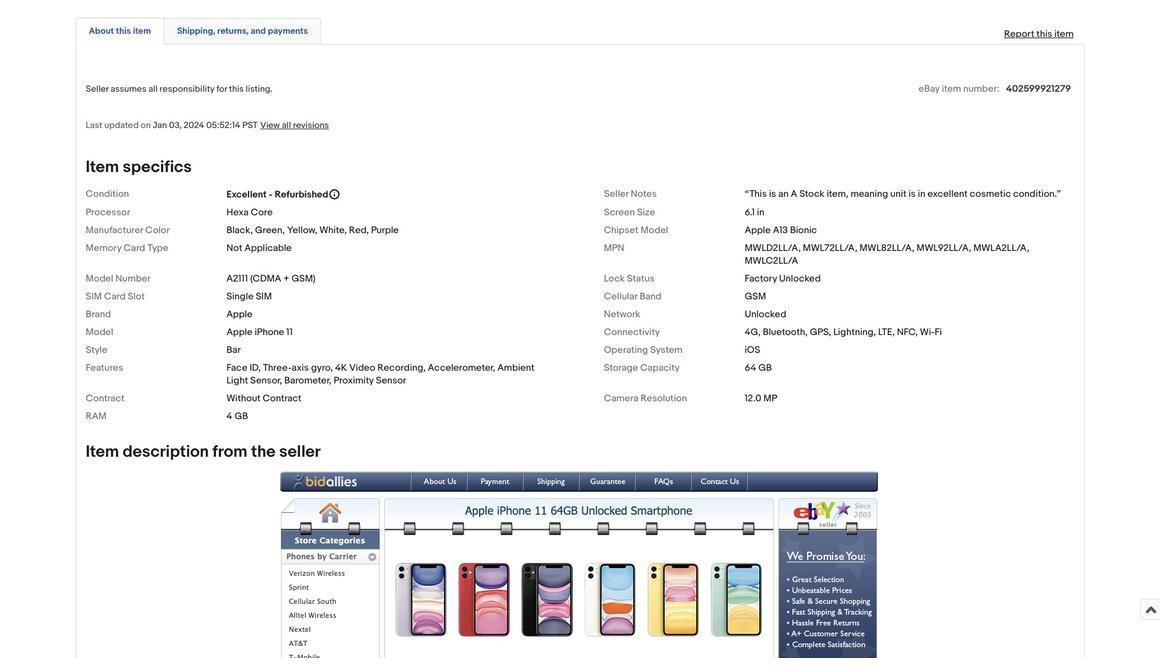 Task type: describe. For each thing, give the bounding box(es) containing it.
4
[[226, 410, 232, 422]]

(cdma
[[250, 273, 281, 285]]

not
[[226, 242, 242, 254]]

an
[[778, 188, 789, 200]]

item for item description from the seller
[[86, 442, 119, 462]]

"this
[[745, 188, 767, 200]]

network
[[604, 308, 641, 320]]

a13
[[773, 224, 788, 236]]

features
[[86, 362, 123, 374]]

report this item link
[[998, 22, 1080, 46]]

and
[[251, 25, 266, 36]]

notes
[[631, 188, 657, 200]]

without contract
[[226, 392, 301, 404]]

last
[[86, 120, 102, 130]]

this for about
[[116, 25, 131, 36]]

yellow,
[[287, 224, 317, 236]]

ebay
[[919, 83, 940, 95]]

item for about this item
[[133, 25, 151, 36]]

black,
[[226, 224, 253, 236]]

band
[[640, 290, 662, 302]]

refurbished
[[275, 188, 328, 201]]

green,
[[255, 224, 285, 236]]

sim card slot
[[86, 290, 145, 302]]

1 horizontal spatial in
[[918, 188, 925, 200]]

three-
[[263, 362, 292, 374]]

1 vertical spatial unlocked
[[745, 308, 786, 320]]

condition."
[[1013, 188, 1061, 200]]

meaning
[[851, 188, 888, 200]]

memory
[[86, 242, 122, 254]]

seller for seller notes
[[604, 188, 629, 200]]

black, green, yellow, white, red, purple
[[226, 224, 399, 236]]

applicable
[[244, 242, 292, 254]]

4k
[[335, 362, 347, 374]]

operating system
[[604, 344, 683, 356]]

mpn
[[604, 242, 624, 254]]

apple iphone 11
[[226, 326, 293, 338]]

mwld2ll/a, mwl72ll/a, mwl82ll/a, mwl92ll/a, mwla2ll/a, mwlc2ll/a
[[745, 242, 1029, 267]]

1 vertical spatial apple
[[226, 308, 253, 320]]

item for item specifics
[[86, 157, 119, 177]]

sensor,
[[250, 374, 282, 387]]

connectivity
[[604, 326, 660, 338]]

model number
[[86, 273, 151, 285]]

number
[[115, 273, 151, 285]]

lte,
[[878, 326, 895, 338]]

last updated on jan 03, 2024 05:52:14 pst view all revisions
[[86, 120, 329, 130]]

12.0 mp
[[745, 392, 777, 404]]

storage capacity
[[604, 362, 680, 374]]

item,
[[827, 188, 848, 200]]

cellular band
[[604, 290, 662, 302]]

excellent
[[226, 188, 267, 201]]

1 contract from the left
[[86, 392, 124, 404]]

number:
[[963, 83, 1000, 95]]

4 gb
[[226, 410, 248, 422]]

view
[[260, 120, 280, 130]]

excellent
[[928, 188, 968, 200]]

1 sim from the left
[[86, 290, 102, 302]]

4g, bluetooth, gps, lightning, lte, nfc, wi-fi
[[745, 326, 942, 338]]

shipping, returns, and payments button
[[177, 25, 308, 37]]

ram
[[86, 410, 106, 422]]

shipping,
[[177, 25, 215, 36]]

a
[[791, 188, 797, 200]]

capacity
[[640, 362, 680, 374]]

mwl92ll/a,
[[917, 242, 971, 254]]

unit
[[890, 188, 906, 200]]

2 sim from the left
[[256, 290, 272, 302]]

mwla2ll/a,
[[974, 242, 1029, 254]]

0 vertical spatial unlocked
[[779, 273, 821, 285]]

not applicable
[[226, 242, 292, 254]]

apple a13 bionic
[[745, 224, 817, 236]]

on
[[141, 120, 151, 130]]

seller notes
[[604, 188, 657, 200]]

mwld2ll/a,
[[745, 242, 801, 254]]

light
[[226, 374, 248, 387]]

apple for apple iphone 11
[[226, 326, 253, 338]]

description
[[123, 442, 209, 462]]

bionic
[[790, 224, 817, 236]]

this for report
[[1037, 28, 1052, 40]]

assumes
[[111, 83, 147, 94]]

responsibility
[[160, 83, 214, 94]]

returns,
[[217, 25, 249, 36]]

processor
[[86, 206, 130, 218]]

1 is from the left
[[769, 188, 776, 200]]

cellular
[[604, 290, 637, 302]]

hexa core
[[226, 206, 273, 218]]

purple
[[371, 224, 399, 236]]

core
[[251, 206, 273, 218]]

status
[[627, 273, 655, 285]]

manufacturer
[[86, 224, 143, 236]]

size
[[637, 206, 655, 218]]

accelerometer,
[[428, 362, 495, 374]]

1 horizontal spatial this
[[229, 83, 244, 94]]



Task type: locate. For each thing, give the bounding box(es) containing it.
2 vertical spatial model
[[86, 326, 113, 338]]

manufacturer color
[[86, 224, 170, 236]]

2 horizontal spatial item
[[1055, 28, 1074, 40]]

color
[[145, 224, 170, 236]]

seller left assumes
[[86, 83, 109, 94]]

updated
[[104, 120, 139, 130]]

1 vertical spatial card
[[104, 290, 126, 302]]

apple up bar
[[226, 326, 253, 338]]

card down 'manufacturer color' on the left
[[124, 242, 145, 254]]

hexa
[[226, 206, 249, 218]]

ebay item number: 402599921279
[[919, 83, 1071, 95]]

1 vertical spatial all
[[282, 120, 291, 130]]

all right assumes
[[148, 83, 158, 94]]

sim down the (cdma
[[256, 290, 272, 302]]

0 vertical spatial all
[[148, 83, 158, 94]]

seller up screen
[[604, 188, 629, 200]]

gps,
[[810, 326, 831, 338]]

seller
[[279, 442, 321, 462]]

gb right 4
[[235, 410, 248, 422]]

apple down single
[[226, 308, 253, 320]]

0 horizontal spatial gb
[[235, 410, 248, 422]]

gsm
[[745, 290, 766, 302]]

a2111
[[226, 273, 248, 285]]

bar
[[226, 344, 241, 356]]

all right the view
[[282, 120, 291, 130]]

this right for
[[229, 83, 244, 94]]

item right ebay
[[942, 83, 961, 95]]

without
[[226, 392, 261, 404]]

contract up ram at the bottom of the page
[[86, 392, 124, 404]]

1 horizontal spatial gb
[[758, 362, 772, 374]]

2 contract from the left
[[263, 392, 301, 404]]

gb for 4 gb
[[235, 410, 248, 422]]

from
[[212, 442, 247, 462]]

0 horizontal spatial is
[[769, 188, 776, 200]]

seller assumes all responsibility for this listing.
[[86, 83, 273, 94]]

chipset model
[[604, 224, 668, 236]]

tab list containing about this item
[[75, 15, 1085, 44]]

1 item from the top
[[86, 157, 119, 177]]

excellent - refurbished
[[226, 188, 328, 201]]

in right 6.1 at the right of the page
[[757, 206, 764, 218]]

operating
[[604, 344, 648, 356]]

video
[[349, 362, 375, 374]]

contract
[[86, 392, 124, 404], [263, 392, 301, 404]]

contract down sensor, in the bottom of the page
[[263, 392, 301, 404]]

0 vertical spatial model
[[641, 224, 668, 236]]

03,
[[169, 120, 182, 130]]

6.1 in
[[745, 206, 764, 218]]

1 horizontal spatial contract
[[263, 392, 301, 404]]

camera
[[604, 392, 638, 404]]

lightning,
[[833, 326, 876, 338]]

1 vertical spatial gb
[[235, 410, 248, 422]]

2 is from the left
[[909, 188, 916, 200]]

is right unit
[[909, 188, 916, 200]]

lock
[[604, 273, 625, 285]]

mp
[[764, 392, 777, 404]]

gyro,
[[311, 362, 333, 374]]

item specifics
[[86, 157, 192, 177]]

0 vertical spatial seller
[[86, 83, 109, 94]]

0 vertical spatial in
[[918, 188, 925, 200]]

2 horizontal spatial this
[[1037, 28, 1052, 40]]

mwlc2ll/a
[[745, 255, 798, 267]]

model down brand
[[86, 326, 113, 338]]

1 vertical spatial model
[[86, 273, 113, 285]]

is
[[769, 188, 776, 200], [909, 188, 916, 200]]

card for sim
[[104, 290, 126, 302]]

ios
[[745, 344, 760, 356]]

0 horizontal spatial sim
[[86, 290, 102, 302]]

item right report
[[1055, 28, 1074, 40]]

in right unit
[[918, 188, 925, 200]]

item up condition
[[86, 157, 119, 177]]

gb right the 64
[[758, 362, 772, 374]]

condition
[[86, 188, 129, 200]]

red,
[[349, 224, 369, 236]]

report
[[1004, 28, 1034, 40]]

this inside button
[[116, 25, 131, 36]]

axis
[[292, 362, 309, 374]]

2024
[[184, 120, 204, 130]]

64
[[745, 362, 756, 374]]

camera resolution
[[604, 392, 687, 404]]

gb for 64 gb
[[758, 362, 772, 374]]

mwl72ll/a,
[[803, 242, 857, 254]]

05:52:14
[[206, 120, 240, 130]]

apple
[[745, 224, 771, 236], [226, 308, 253, 320], [226, 326, 253, 338]]

0 horizontal spatial contract
[[86, 392, 124, 404]]

card down model number
[[104, 290, 126, 302]]

model down the size
[[641, 224, 668, 236]]

wi-
[[920, 326, 935, 338]]

storage
[[604, 362, 638, 374]]

card for memory
[[124, 242, 145, 254]]

is left 'an'
[[769, 188, 776, 200]]

seller
[[86, 83, 109, 94], [604, 188, 629, 200]]

0 vertical spatial card
[[124, 242, 145, 254]]

"this is an a stock item, meaning unit is in excellent cosmetic condition."
[[745, 188, 1061, 200]]

402599921279
[[1006, 83, 1071, 95]]

2 vertical spatial apple
[[226, 326, 253, 338]]

tab list
[[75, 15, 1085, 44]]

2 item from the top
[[86, 442, 119, 462]]

+
[[283, 273, 289, 285]]

face
[[226, 362, 247, 374]]

resolution
[[641, 392, 687, 404]]

screen
[[604, 206, 635, 218]]

screen size
[[604, 206, 655, 218]]

item description from the seller
[[86, 442, 321, 462]]

1 horizontal spatial is
[[909, 188, 916, 200]]

1 horizontal spatial all
[[282, 120, 291, 130]]

barometer,
[[284, 374, 331, 387]]

style
[[86, 344, 107, 356]]

apple for apple a13 bionic
[[745, 224, 771, 236]]

gb
[[758, 362, 772, 374], [235, 410, 248, 422]]

1 horizontal spatial item
[[942, 83, 961, 95]]

unlocked down the gsm at the right top
[[745, 308, 786, 320]]

sim up brand
[[86, 290, 102, 302]]

slot
[[128, 290, 145, 302]]

0 horizontal spatial seller
[[86, 83, 109, 94]]

item
[[86, 157, 119, 177], [86, 442, 119, 462]]

0 vertical spatial gb
[[758, 362, 772, 374]]

model up sim card slot
[[86, 273, 113, 285]]

0 horizontal spatial this
[[116, 25, 131, 36]]

0 vertical spatial apple
[[745, 224, 771, 236]]

about this item button
[[89, 25, 151, 37]]

about this item
[[89, 25, 151, 36]]

sensor
[[376, 374, 406, 387]]

item
[[133, 25, 151, 36], [1055, 28, 1074, 40], [942, 83, 961, 95]]

item down ram at the bottom of the page
[[86, 442, 119, 462]]

payments
[[268, 25, 308, 36]]

item right about
[[133, 25, 151, 36]]

1 vertical spatial item
[[86, 442, 119, 462]]

1 vertical spatial seller
[[604, 188, 629, 200]]

1 vertical spatial in
[[757, 206, 764, 218]]

recording,
[[377, 362, 426, 374]]

this right report
[[1037, 28, 1052, 40]]

0 vertical spatial item
[[86, 157, 119, 177]]

model for model
[[86, 326, 113, 338]]

white,
[[320, 224, 347, 236]]

chipset
[[604, 224, 638, 236]]

0 horizontal spatial all
[[148, 83, 158, 94]]

apple down 6.1 in
[[745, 224, 771, 236]]

this right about
[[116, 25, 131, 36]]

item for report this item
[[1055, 28, 1074, 40]]

pst
[[242, 120, 258, 130]]

item inside button
[[133, 25, 151, 36]]

in
[[918, 188, 925, 200], [757, 206, 764, 218]]

card
[[124, 242, 145, 254], [104, 290, 126, 302]]

seller for seller assumes all responsibility for this listing.
[[86, 83, 109, 94]]

report this item
[[1004, 28, 1074, 40]]

unlocked down mwlc2ll/a
[[779, 273, 821, 285]]

lock status
[[604, 273, 655, 285]]

0 horizontal spatial in
[[757, 206, 764, 218]]

1 horizontal spatial seller
[[604, 188, 629, 200]]

model for model number
[[86, 273, 113, 285]]

1 horizontal spatial sim
[[256, 290, 272, 302]]

the
[[251, 442, 276, 462]]

64 gb
[[745, 362, 772, 374]]

0 horizontal spatial item
[[133, 25, 151, 36]]



Task type: vqa. For each thing, say whether or not it's contained in the screenshot.
System
yes



